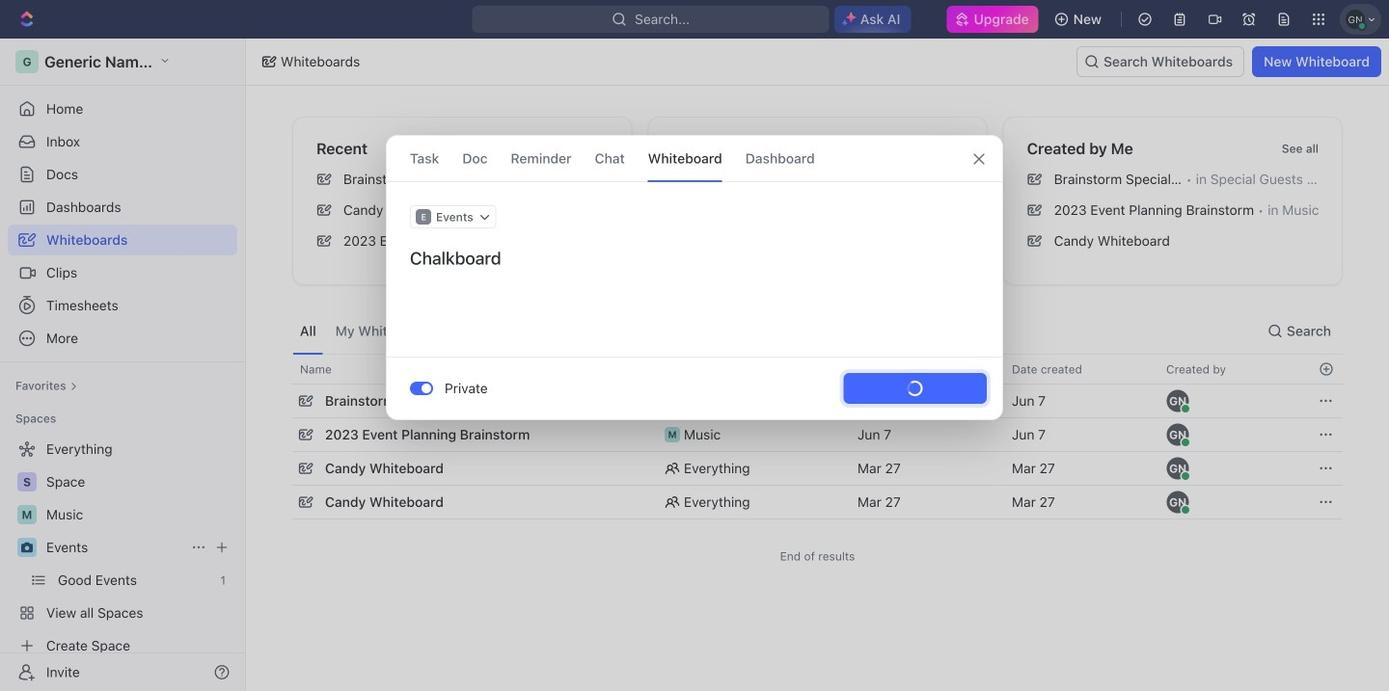 Task type: describe. For each thing, give the bounding box(es) containing it.
generic name, , online image for the generic name, , online element corresponding to third row from the bottom
[[1180, 437, 1191, 448]]

generic name, , online element for second row from the top
[[1166, 390, 1191, 414]]

generic name, , online element for third row from the bottom
[[1166, 423, 1191, 448]]

2 row from the top
[[292, 382, 1343, 421]]

4 row from the top
[[292, 449, 1343, 488]]

1 row from the top
[[292, 354, 1343, 385]]



Task type: vqa. For each thing, say whether or not it's contained in the screenshot.
team space, , element inside the "SIDEBAR" Navigation
no



Task type: locate. For each thing, give the bounding box(es) containing it.
1 generic name, , online image from the top
[[1180, 437, 1191, 448]]

table
[[292, 354, 1343, 522]]

2 generic name, , online image from the top
[[1180, 471, 1191, 482]]

1 vertical spatial generic name, , online image
[[1180, 471, 1191, 482]]

4 generic name, , online element from the top
[[1166, 491, 1191, 516]]

2 generic name, , online image from the top
[[1180, 505, 1191, 516]]

generic name, , online image for 4th row from the top's the generic name, , online element
[[1180, 471, 1191, 482]]

generic name, , online image for the generic name, , online element for second row from the top
[[1180, 404, 1191, 414]]

0 vertical spatial generic name, , online image
[[1180, 404, 1191, 414]]

row
[[292, 354, 1343, 385], [292, 382, 1343, 421], [292, 416, 1343, 454], [292, 449, 1343, 488], [292, 483, 1343, 522]]

Name this Whiteboard... field
[[387, 247, 1002, 270]]

camera image
[[21, 542, 33, 554]]

music, , element
[[665, 427, 680, 443]]

sidebar navigation
[[0, 39, 246, 692]]

generic name, , online image
[[1180, 404, 1191, 414], [1180, 471, 1191, 482]]

generic name, , online image
[[1180, 437, 1191, 448], [1180, 505, 1191, 516]]

3 generic name, , online element from the top
[[1166, 457, 1191, 482]]

1 vertical spatial generic name, , online image
[[1180, 505, 1191, 516]]

generic name, , online element for 4th row from the top
[[1166, 457, 1191, 482]]

2 generic name, , online element from the top
[[1166, 423, 1191, 448]]

generic name, , online element for first row from the bottom
[[1166, 491, 1191, 516]]

dialog
[[386, 135, 1003, 421]]

5 row from the top
[[292, 483, 1343, 522]]

generic name, , online image for first row from the bottom the generic name, , online element
[[1180, 505, 1191, 516]]

tab list
[[292, 309, 447, 354]]

0 vertical spatial generic name, , online image
[[1180, 437, 1191, 448]]

3 row from the top
[[292, 416, 1343, 454]]

1 generic name, , online image from the top
[[1180, 404, 1191, 414]]

1 generic name, , online element from the top
[[1166, 390, 1191, 414]]

generic name, , online element
[[1166, 390, 1191, 414], [1166, 423, 1191, 448], [1166, 457, 1191, 482], [1166, 491, 1191, 516]]



